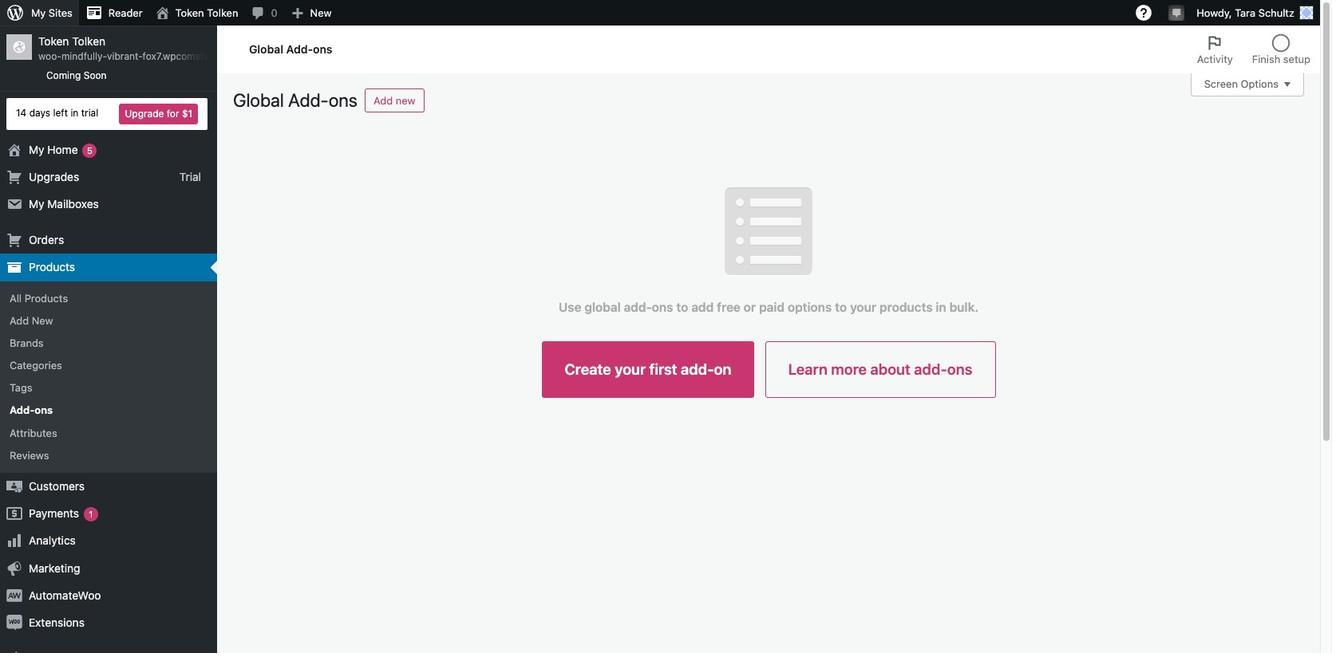 Task type: vqa. For each thing, say whether or not it's contained in the screenshot.
Token Tolken's Token
yes



Task type: locate. For each thing, give the bounding box(es) containing it.
0 vertical spatial add
[[374, 94, 393, 107]]

add-ons
[[10, 404, 53, 417]]

add- right global
[[624, 300, 652, 314]]

attributes link
[[0, 422, 217, 444]]

1 horizontal spatial new
[[310, 6, 332, 19]]

1 vertical spatial add-
[[288, 89, 329, 111]]

attributes
[[10, 427, 57, 440]]

orders link
[[0, 227, 217, 254]]

token tolken woo-mindfully-vibrant-fox7.wpcomstaging.com coming soon
[[38, 34, 251, 81]]

0 vertical spatial tolken
[[207, 6, 238, 19]]

reviews
[[10, 449, 49, 462]]

1 vertical spatial new
[[32, 314, 53, 327]]

tags
[[10, 382, 32, 395]]

trial
[[179, 170, 201, 183]]

toolbar navigation
[[0, 0, 1320, 29]]

finish setup
[[1252, 53, 1311, 65]]

add- inside learn more about add-ons link
[[914, 361, 947, 379]]

token inside token tolken woo-mindfully-vibrant-fox7.wpcomstaging.com coming soon
[[38, 34, 69, 48]]

upgrade for $1 button
[[119, 103, 198, 124]]

tolken inside toolbar 'navigation'
[[207, 6, 238, 19]]

global
[[249, 42, 283, 56], [233, 89, 284, 111]]

1 horizontal spatial add-
[[681, 361, 714, 379]]

0 vertical spatial your
[[850, 300, 877, 314]]

1 vertical spatial tolken
[[72, 34, 105, 48]]

tolken left 0 'link'
[[207, 6, 238, 19]]

token tolken link
[[149, 0, 245, 26]]

2 vertical spatial my
[[29, 197, 44, 211]]

1 horizontal spatial add
[[374, 94, 393, 107]]

new inside add new link
[[32, 314, 53, 327]]

tolken up "mindfully-" in the top of the page
[[72, 34, 105, 48]]

add left the new
[[374, 94, 393, 107]]

tolken for token tolken
[[207, 6, 238, 19]]

upgrade
[[125, 107, 164, 119]]

analytics link
[[0, 528, 217, 555]]

products down orders
[[29, 260, 75, 274]]

use global add-ons to add free or paid options to your products in bulk.
[[559, 300, 979, 314]]

token inside toolbar 'navigation'
[[175, 6, 204, 19]]

global down 0 'link'
[[249, 42, 283, 56]]

ons left add
[[652, 300, 673, 314]]

use
[[559, 300, 581, 314]]

my mailboxes
[[29, 197, 99, 211]]

0 horizontal spatial to
[[676, 300, 688, 314]]

finish setup button
[[1243, 26, 1320, 73]]

1 horizontal spatial in
[[936, 300, 946, 314]]

tara
[[1235, 6, 1256, 19]]

add-
[[624, 300, 652, 314], [681, 361, 714, 379], [914, 361, 947, 379]]

howdy, tara schultz
[[1197, 6, 1295, 19]]

0 vertical spatial my
[[31, 6, 46, 19]]

2 to from the left
[[835, 300, 847, 314]]

0 horizontal spatial your
[[615, 361, 646, 379]]

2 vertical spatial add-
[[10, 404, 35, 417]]

0 vertical spatial in
[[71, 107, 79, 119]]

1 vertical spatial my
[[29, 143, 44, 156]]

products up add new
[[24, 292, 68, 305]]

add inside main menu navigation
[[10, 314, 29, 327]]

payments
[[29, 507, 79, 521]]

your left products
[[850, 300, 877, 314]]

in right left
[[71, 107, 79, 119]]

my sites link
[[0, 0, 79, 26]]

2 horizontal spatial add-
[[914, 361, 947, 379]]

1 vertical spatial add
[[10, 314, 29, 327]]

add new
[[374, 94, 416, 107]]

notification image
[[1170, 6, 1183, 18]]

add for add new
[[10, 314, 29, 327]]

options
[[1241, 78, 1279, 91]]

woo-
[[38, 50, 61, 62]]

my left home
[[29, 143, 44, 156]]

1 horizontal spatial tolken
[[207, 6, 238, 19]]

0 vertical spatial global
[[249, 42, 283, 56]]

my down upgrades
[[29, 197, 44, 211]]

payments 1
[[29, 507, 93, 521]]

0 horizontal spatial token
[[38, 34, 69, 48]]

add- right about
[[914, 361, 947, 379]]

1 horizontal spatial token
[[175, 6, 204, 19]]

ons inside main menu navigation
[[35, 404, 53, 417]]

ons
[[313, 42, 332, 56], [329, 89, 357, 111], [652, 300, 673, 314], [947, 361, 973, 379], [35, 404, 53, 417]]

about
[[870, 361, 911, 379]]

token up "woo-"
[[38, 34, 69, 48]]

trial
[[81, 107, 98, 119]]

reader link
[[79, 0, 149, 26]]

on
[[714, 361, 731, 379]]

0 horizontal spatial in
[[71, 107, 79, 119]]

products
[[880, 300, 933, 314]]

my for my sites
[[31, 6, 46, 19]]

1 to from the left
[[676, 300, 688, 314]]

0 vertical spatial add-
[[286, 42, 313, 56]]

in left bulk.
[[936, 300, 946, 314]]

add- for learn
[[914, 361, 947, 379]]

tolken inside token tolken woo-mindfully-vibrant-fox7.wpcomstaging.com coming soon
[[72, 34, 105, 48]]

paid
[[759, 300, 785, 314]]

0 vertical spatial new
[[310, 6, 332, 19]]

new right 0
[[310, 6, 332, 19]]

my
[[31, 6, 46, 19], [29, 143, 44, 156], [29, 197, 44, 211]]

14 days left in trial
[[16, 107, 98, 119]]

your left first at the bottom of page
[[615, 361, 646, 379]]

0 horizontal spatial new
[[32, 314, 53, 327]]

bulk.
[[950, 300, 979, 314]]

my left sites
[[31, 6, 46, 19]]

my inside "link"
[[31, 6, 46, 19]]

1 vertical spatial token
[[38, 34, 69, 48]]

add new link
[[0, 309, 217, 332]]

products
[[29, 260, 75, 274], [24, 292, 68, 305]]

token up fox7.wpcomstaging.com
[[175, 6, 204, 19]]

learn
[[788, 361, 828, 379]]

add
[[374, 94, 393, 107], [10, 314, 29, 327]]

marketing link
[[0, 555, 217, 583]]

ons up attributes
[[35, 404, 53, 417]]

my for my mailboxes
[[29, 197, 44, 211]]

brands link
[[0, 332, 217, 354]]

1
[[89, 509, 93, 520]]

1 vertical spatial your
[[615, 361, 646, 379]]

add down all
[[10, 314, 29, 327]]

add- inside create your first add-on link
[[681, 361, 714, 379]]

0 vertical spatial token
[[175, 6, 204, 19]]

add-
[[286, 42, 313, 56], [288, 89, 329, 111], [10, 404, 35, 417]]

all products
[[10, 292, 68, 305]]

new
[[310, 6, 332, 19], [32, 314, 53, 327]]

0 vertical spatial products
[[29, 260, 75, 274]]

home
[[47, 143, 78, 156]]

my for my home 5
[[29, 143, 44, 156]]

new down all products
[[32, 314, 53, 327]]

categories
[[10, 359, 62, 372]]

extensions
[[29, 616, 85, 630]]

0 vertical spatial global add-ons
[[249, 42, 332, 56]]

1 horizontal spatial your
[[850, 300, 877, 314]]

to right options
[[835, 300, 847, 314]]

mindfully-
[[61, 50, 107, 62]]

automatewoo
[[29, 589, 101, 602]]

add-ons link
[[0, 399, 217, 422]]

1 horizontal spatial to
[[835, 300, 847, 314]]

token
[[175, 6, 204, 19], [38, 34, 69, 48]]

to left add
[[676, 300, 688, 314]]

ons down "new" 'link'
[[313, 42, 332, 56]]

global right "$1"
[[233, 89, 284, 111]]

0 horizontal spatial tolken
[[72, 34, 105, 48]]

learn more about add-ons link
[[765, 342, 996, 398]]

0 horizontal spatial add
[[10, 314, 29, 327]]

add- right first at the bottom of page
[[681, 361, 714, 379]]

mailboxes
[[47, 197, 99, 211]]

your
[[850, 300, 877, 314], [615, 361, 646, 379]]

tab list
[[1188, 26, 1320, 73]]

add for add new
[[374, 94, 393, 107]]

in
[[71, 107, 79, 119], [936, 300, 946, 314]]

or
[[744, 300, 756, 314]]

ons left add new link
[[329, 89, 357, 111]]

1 vertical spatial products
[[24, 292, 68, 305]]



Task type: describe. For each thing, give the bounding box(es) containing it.
new inside "new" 'link'
[[310, 6, 332, 19]]

new link
[[284, 0, 338, 26]]

options
[[788, 300, 832, 314]]

soon
[[84, 69, 107, 81]]

tags link
[[0, 377, 217, 399]]

add- inside main menu navigation
[[10, 404, 35, 417]]

1 vertical spatial in
[[936, 300, 946, 314]]

for
[[167, 107, 179, 119]]

howdy,
[[1197, 6, 1232, 19]]

analytics
[[29, 534, 76, 548]]

extensions link
[[0, 610, 217, 637]]

token for token tolken
[[175, 6, 204, 19]]

token for token tolken woo-mindfully-vibrant-fox7.wpcomstaging.com coming soon
[[38, 34, 69, 48]]

5
[[87, 145, 92, 155]]

tab list containing activity
[[1188, 26, 1320, 73]]

in inside navigation
[[71, 107, 79, 119]]

tolken for token tolken woo-mindfully-vibrant-fox7.wpcomstaging.com coming soon
[[72, 34, 105, 48]]

1 vertical spatial global add-ons
[[233, 89, 362, 111]]

marketing
[[29, 562, 80, 575]]

customers link
[[0, 473, 217, 501]]

left
[[53, 107, 68, 119]]

create
[[565, 361, 611, 379]]

add- for create
[[681, 361, 714, 379]]

1 vertical spatial global
[[233, 89, 284, 111]]

screen
[[1204, 78, 1238, 91]]

activity button
[[1188, 26, 1243, 73]]

$1
[[182, 107, 192, 119]]

my home 5
[[29, 143, 92, 156]]

all products link
[[0, 287, 217, 309]]

fox7.wpcomstaging.com
[[143, 50, 251, 62]]

free
[[717, 300, 741, 314]]

upgrade for $1
[[125, 107, 192, 119]]

ons down bulk.
[[947, 361, 973, 379]]

orders
[[29, 233, 64, 247]]

brands
[[10, 337, 44, 350]]

first
[[649, 361, 677, 379]]

more
[[831, 361, 867, 379]]

days
[[29, 107, 50, 119]]

0
[[271, 6, 277, 19]]

my mailboxes link
[[0, 191, 217, 218]]

products link
[[0, 254, 217, 281]]

learn more about add-ons
[[788, 361, 973, 379]]

upgrades
[[29, 170, 79, 183]]

setup
[[1283, 53, 1311, 65]]

0 link
[[245, 0, 284, 26]]

reviews link
[[0, 444, 217, 467]]

add
[[692, 300, 714, 314]]

my sites
[[31, 6, 73, 19]]

activity
[[1197, 53, 1233, 65]]

finish
[[1252, 53, 1281, 65]]

14
[[16, 107, 27, 119]]

create your first add-on
[[565, 361, 731, 379]]

new
[[396, 94, 416, 107]]

screen options button
[[1191, 73, 1304, 97]]

add new link
[[365, 89, 424, 113]]

0 horizontal spatial add-
[[624, 300, 652, 314]]

customers
[[29, 480, 85, 493]]

screen options
[[1204, 78, 1279, 91]]

schultz
[[1259, 6, 1295, 19]]

global
[[585, 300, 621, 314]]

all
[[10, 292, 22, 305]]

add new
[[10, 314, 53, 327]]

create your first add-on link
[[542, 342, 755, 398]]

main menu navigation
[[0, 26, 251, 654]]

vibrant-
[[107, 50, 143, 62]]

coming
[[46, 69, 81, 81]]

categories link
[[0, 354, 217, 377]]

sites
[[49, 6, 73, 19]]

reader
[[108, 6, 143, 19]]



